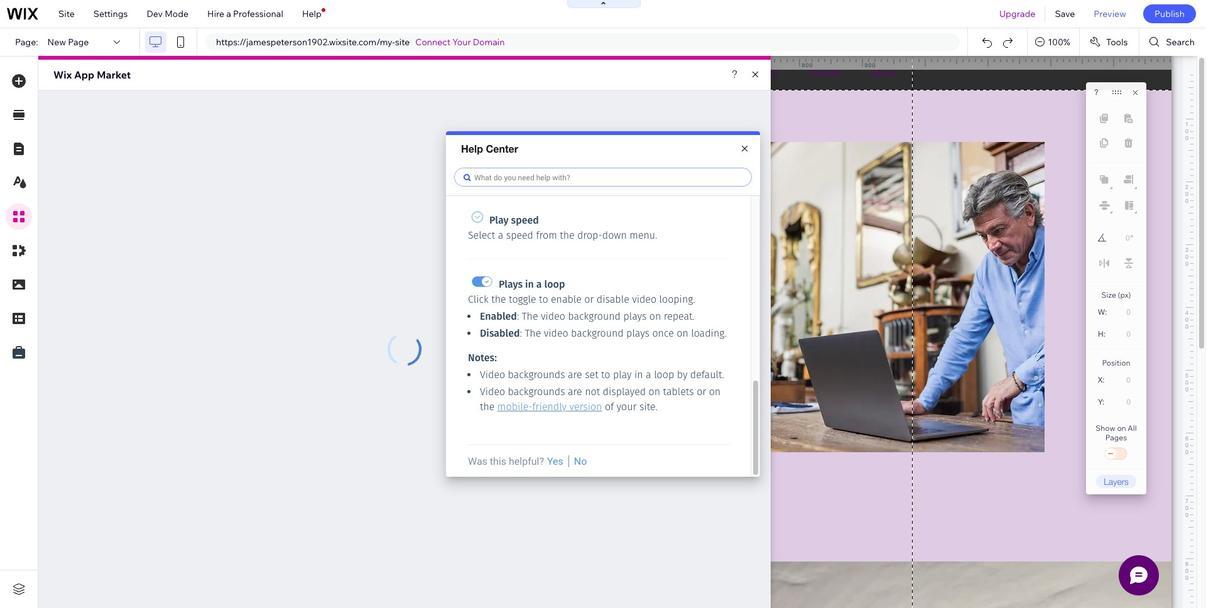 Task type: locate. For each thing, give the bounding box(es) containing it.
size
[[1102, 290, 1116, 300]]

None text field
[[1112, 303, 1136, 320], [1111, 371, 1136, 388], [1111, 393, 1136, 410], [1112, 303, 1136, 320], [1111, 371, 1136, 388], [1111, 393, 1136, 410]]

x:
[[1098, 376, 1105, 384]]

tools button
[[1080, 28, 1139, 56]]

settings
[[93, 8, 128, 19]]

new page
[[47, 36, 89, 48]]

switch
[[1104, 445, 1129, 463]]

h:
[[1098, 330, 1106, 339]]

800
[[802, 62, 813, 68]]

domain
[[473, 36, 505, 48]]

layers
[[1104, 476, 1129, 487]]

hire a professional
[[207, 8, 283, 19]]

your
[[453, 36, 471, 48]]

None text field
[[1113, 230, 1130, 246], [1112, 325, 1136, 342], [1113, 230, 1130, 246], [1112, 325, 1136, 342]]

new
[[47, 36, 66, 48]]

pages
[[1106, 433, 1127, 442]]

https://jamespeterson1902.wixsite.com/my-site connect your domain
[[216, 36, 505, 48]]

market
[[97, 68, 131, 81]]

show on all pages
[[1096, 423, 1137, 442]]

page
[[68, 36, 89, 48]]

upgrade
[[1000, 8, 1036, 19]]

100% button
[[1028, 28, 1079, 56]]

wix
[[53, 68, 72, 81]]

show
[[1096, 423, 1116, 433]]



Task type: vqa. For each thing, say whether or not it's contained in the screenshot.
GALLERY
no



Task type: describe. For each thing, give the bounding box(es) containing it.
y:
[[1098, 398, 1104, 406]]

all
[[1128, 423, 1137, 433]]

dev
[[147, 8, 163, 19]]

position
[[1102, 358, 1131, 368]]

app
[[74, 68, 94, 81]]

size (px)
[[1102, 290, 1131, 300]]

save button
[[1046, 0, 1085, 28]]

publish
[[1155, 8, 1185, 19]]

tools
[[1106, 36, 1128, 48]]

preview button
[[1085, 0, 1136, 28]]

save
[[1055, 8, 1075, 19]]

professional
[[233, 8, 283, 19]]

publish button
[[1143, 4, 1196, 23]]

900
[[865, 62, 876, 68]]

preview
[[1094, 8, 1126, 19]]

w:
[[1098, 308, 1107, 317]]

on
[[1117, 423, 1126, 433]]

a
[[226, 8, 231, 19]]

connect
[[415, 36, 451, 48]]

search
[[1166, 36, 1195, 48]]

site
[[395, 36, 410, 48]]

100%
[[1048, 36, 1070, 48]]

search button
[[1140, 28, 1206, 56]]

site
[[58, 8, 75, 19]]

wix app market
[[53, 68, 131, 81]]

?
[[1094, 88, 1099, 97]]

? button
[[1094, 88, 1099, 97]]

dev mode
[[147, 8, 189, 19]]

°
[[1131, 234, 1134, 243]]

help
[[302, 8, 322, 19]]

hire
[[207, 8, 224, 19]]

https://jamespeterson1902.wixsite.com/my-
[[216, 36, 395, 48]]

(px)
[[1118, 290, 1131, 300]]

layers button
[[1096, 475, 1137, 488]]

mode
[[165, 8, 189, 19]]



